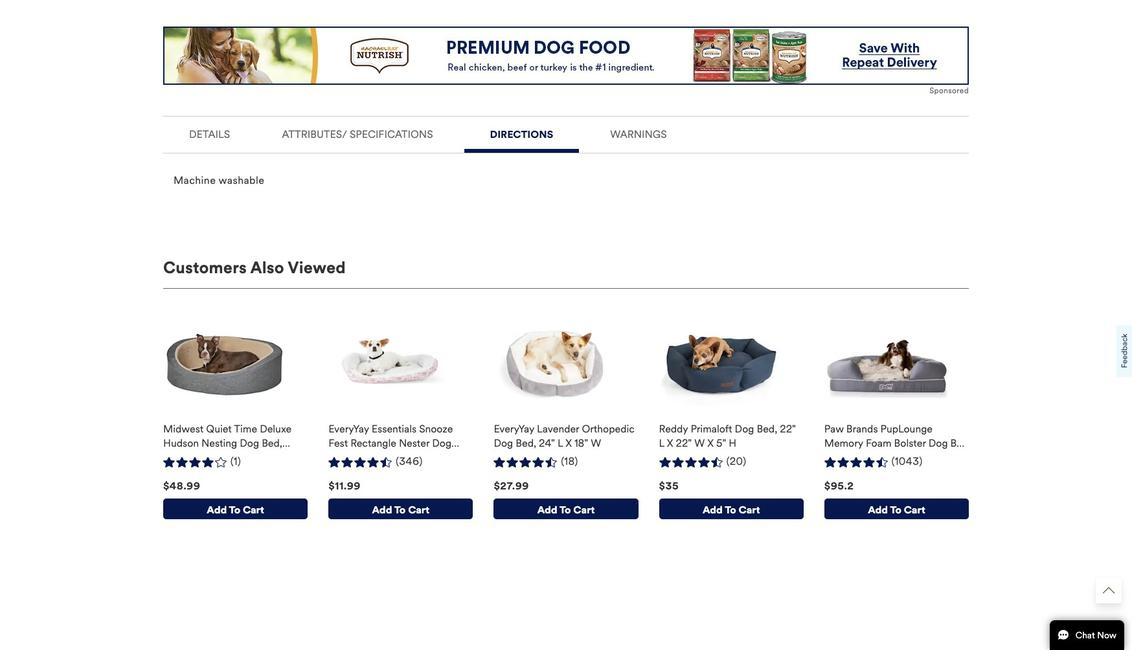 Task type: locate. For each thing, give the bounding box(es) containing it.
to
[[229, 504, 241, 517], [395, 504, 406, 517], [560, 504, 571, 517], [725, 504, 737, 517], [891, 504, 902, 517]]

1 cart from the left
[[243, 504, 264, 517]]

to for fifth add to cart button from right
[[229, 504, 241, 517]]

add to cart
[[207, 504, 264, 517], [372, 504, 430, 517], [538, 504, 595, 517], [703, 504, 760, 517], [868, 504, 926, 517]]

to for third add to cart button
[[560, 504, 571, 517]]

details button
[[168, 116, 251, 149]]

5 to from the left
[[891, 504, 902, 517]]

customers
[[163, 258, 247, 278]]

directions
[[490, 128, 554, 140]]

also
[[251, 258, 284, 278]]

2 to from the left
[[395, 504, 406, 517]]

5 cart from the left
[[904, 504, 926, 517]]

4 add from the left
[[703, 504, 723, 517]]

to for 1st add to cart button from the right
[[891, 504, 902, 517]]

5 add to cart button from the left
[[825, 499, 969, 520]]

2 add from the left
[[372, 504, 392, 517]]

sponsored
[[930, 86, 969, 95]]

5 add to cart from the left
[[868, 504, 926, 517]]

to for second add to cart button from the right
[[725, 504, 737, 517]]

directions button
[[464, 116, 580, 149]]

3 add from the left
[[538, 504, 558, 517]]

1 add to cart from the left
[[207, 504, 264, 517]]

3 add to cart from the left
[[538, 504, 595, 517]]

add
[[207, 504, 227, 517], [372, 504, 392, 517], [538, 504, 558, 517], [703, 504, 723, 517], [868, 504, 888, 517]]

to for 2nd add to cart button from left
[[395, 504, 406, 517]]

5 add from the left
[[868, 504, 888, 517]]

4 to from the left
[[725, 504, 737, 517]]

attributes/
[[282, 128, 347, 140]]

customers also viewed
[[163, 258, 346, 278]]

2 add to cart from the left
[[372, 504, 430, 517]]

1 to from the left
[[229, 504, 241, 517]]

attributes/ specifications
[[282, 128, 433, 140]]

4 add to cart button from the left
[[659, 499, 804, 520]]

styled arrow button link
[[1096, 578, 1122, 604]]

add to cart button
[[163, 499, 308, 520], [329, 499, 473, 520], [494, 499, 639, 520], [659, 499, 804, 520], [825, 499, 969, 520]]

3 add to cart button from the left
[[494, 499, 639, 520]]

3 to from the left
[[560, 504, 571, 517]]

cart
[[243, 504, 264, 517], [408, 504, 430, 517], [574, 504, 595, 517], [739, 504, 760, 517], [904, 504, 926, 517]]

product details tab list
[[163, 116, 969, 209]]



Task type: describe. For each thing, give the bounding box(es) containing it.
specifications
[[350, 128, 433, 140]]

details
[[189, 128, 230, 140]]

machine washable
[[174, 174, 265, 186]]

3 cart from the left
[[574, 504, 595, 517]]

scroll to top image
[[1104, 585, 1115, 597]]

warnings button
[[590, 116, 688, 149]]

sponsored link
[[163, 26, 969, 96]]

washable
[[219, 174, 265, 186]]

1 add to cart button from the left
[[163, 499, 308, 520]]

viewed
[[288, 258, 346, 278]]

2 add to cart button from the left
[[329, 499, 473, 520]]

warnings
[[611, 128, 667, 140]]

attributes/ specifications button
[[261, 116, 454, 149]]

2 cart from the left
[[408, 504, 430, 517]]

4 add to cart from the left
[[703, 504, 760, 517]]

4 cart from the left
[[739, 504, 760, 517]]

1 add from the left
[[207, 504, 227, 517]]

machine
[[174, 174, 216, 186]]



Task type: vqa. For each thing, say whether or not it's contained in the screenshot.
ATTRIBUTES/ SPECIFICATIONS button
yes



